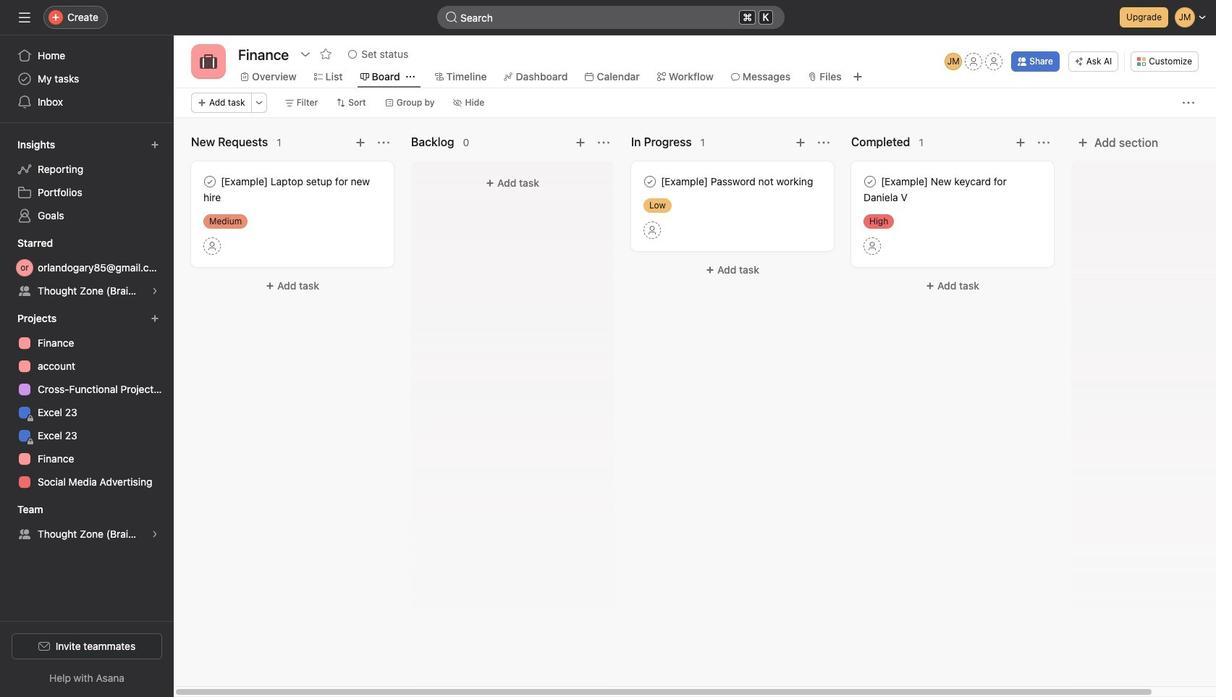 Task type: describe. For each thing, give the bounding box(es) containing it.
add task image for 2nd more section actions image from the right
[[575, 137, 587, 149]]

2 mark complete image from the left
[[862, 173, 879, 191]]

more section actions image for first mark complete image from the left
[[819, 137, 830, 149]]

isinverse image
[[446, 12, 458, 23]]

add task image
[[355, 137, 367, 149]]

new project or portfolio image
[[151, 314, 159, 323]]

hide sidebar image
[[19, 12, 30, 23]]

new insights image
[[151, 141, 159, 149]]

teams element
[[0, 497, 174, 549]]

mark complete image
[[201, 173, 219, 191]]

add task image for more section actions image associated with first mark complete image from the left
[[795, 137, 807, 149]]

projects element
[[0, 306, 174, 497]]



Task type: locate. For each thing, give the bounding box(es) containing it.
2 horizontal spatial add task image
[[1016, 137, 1027, 149]]

1 horizontal spatial more section actions image
[[598, 137, 610, 149]]

more section actions image
[[1039, 137, 1050, 149]]

2 more section actions image from the left
[[598, 137, 610, 149]]

mark complete checkbox for add task image
[[201, 173, 219, 191]]

2 add task image from the left
[[795, 137, 807, 149]]

add tab image
[[852, 71, 864, 83]]

1 horizontal spatial mark complete image
[[862, 173, 879, 191]]

1 horizontal spatial mark complete checkbox
[[862, 173, 879, 191]]

or image
[[20, 259, 29, 277]]

add task image for more section actions icon
[[1016, 137, 1027, 149]]

2 mark complete checkbox from the left
[[862, 173, 879, 191]]

3 more section actions image from the left
[[819, 137, 830, 149]]

0 horizontal spatial mark complete checkbox
[[201, 173, 219, 191]]

more section actions image
[[378, 137, 390, 149], [598, 137, 610, 149], [819, 137, 830, 149]]

1 add task image from the left
[[575, 137, 587, 149]]

0 horizontal spatial add task image
[[575, 137, 587, 149]]

more actions image
[[255, 99, 263, 107]]

see details, thought zone (brainstorm space) image
[[151, 530, 159, 539]]

1 horizontal spatial add task image
[[795, 137, 807, 149]]

see details, thought zone (brainstorm space) image
[[151, 287, 159, 296]]

1 mark complete image from the left
[[642, 173, 659, 191]]

add task image
[[575, 137, 587, 149], [795, 137, 807, 149], [1016, 137, 1027, 149]]

Mark complete checkbox
[[642, 173, 659, 191]]

None text field
[[235, 41, 293, 67]]

None field
[[438, 6, 785, 29]]

global element
[[0, 35, 174, 122]]

Search tasks, projects, and more text field
[[438, 6, 785, 29]]

insights element
[[0, 132, 174, 230]]

starred element
[[0, 230, 174, 306]]

3 add task image from the left
[[1016, 137, 1027, 149]]

add to starred image
[[320, 49, 332, 60]]

1 mark complete checkbox from the left
[[201, 173, 219, 191]]

Mark complete checkbox
[[201, 173, 219, 191], [862, 173, 879, 191]]

more actions image
[[1184, 97, 1195, 109]]

0 horizontal spatial mark complete image
[[642, 173, 659, 191]]

jm image
[[948, 53, 960, 70]]

tab actions image
[[406, 72, 415, 81]]

briefcase image
[[200, 53, 217, 70]]

mark complete checkbox for more section actions icon's add task icon
[[862, 173, 879, 191]]

more section actions image for mark complete icon
[[378, 137, 390, 149]]

mark complete image
[[642, 173, 659, 191], [862, 173, 879, 191]]

show options image
[[300, 49, 312, 60]]

0 horizontal spatial more section actions image
[[378, 137, 390, 149]]

1 more section actions image from the left
[[378, 137, 390, 149]]

2 horizontal spatial more section actions image
[[819, 137, 830, 149]]



Task type: vqa. For each thing, say whether or not it's contained in the screenshot.
Mark complete icon related to "Task name" Text Box in [Example] Approve campaign copy cell
no



